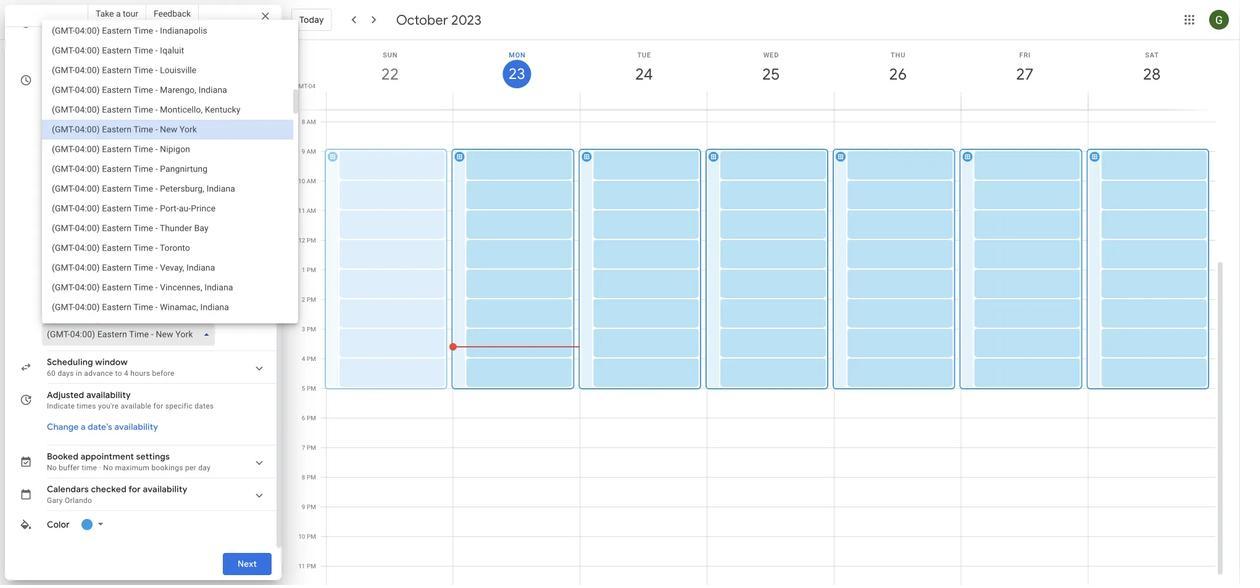 Task type: vqa. For each thing, say whether or not it's contained in the screenshot.


Task type: describe. For each thing, give the bounding box(es) containing it.
sunday, october 22 element
[[376, 60, 404, 88]]

6 pm
[[302, 415, 316, 422]]

12 pm
[[298, 237, 316, 244]]

next button
[[223, 549, 272, 579]]

time
[[82, 464, 97, 472]]

9 pm
[[302, 503, 316, 511]]

sat 28
[[1142, 51, 1160, 84]]

27
[[1015, 64, 1033, 84]]

tue for tue 24
[[637, 51, 651, 59]]

am for 8 am
[[307, 118, 316, 126]]

3 pm
[[302, 326, 316, 333]]

mon for mon 23
[[509, 51, 526, 59]]

8 for 8 am
[[302, 118, 305, 126]]

tour
[[123, 8, 138, 19]]

– for sat
[[137, 305, 143, 315]]

(gmt minus 04:00)eastern time - louisville option
[[42, 61, 293, 80]]

hours
[[130, 369, 150, 378]]

2 pm
[[302, 296, 316, 303]]

more
[[47, 92, 65, 101]]

should
[[82, 25, 105, 33]]

24
[[634, 64, 652, 84]]

(gmt minus 04:00)eastern time - iqaluit option
[[42, 41, 293, 61]]

set
[[47, 82, 58, 91]]

orlando
[[65, 496, 92, 505]]

to
[[115, 369, 122, 378]]

(gmt minus 04:00)eastern time - port-au-prince option
[[42, 199, 293, 219]]

sun for sun
[[47, 142, 62, 152]]

pm for 3 pm
[[307, 326, 316, 333]]

thursday, october 26 element
[[884, 60, 912, 88]]

october
[[396, 11, 448, 28]]

thu for thu
[[47, 250, 62, 261]]

9 for 9 pm
[[302, 503, 305, 511]]

mon for mon
[[47, 169, 64, 179]]

23
[[508, 64, 525, 84]]

12
[[298, 237, 305, 244]]

3
[[302, 326, 305, 333]]

pm for 1 pm
[[307, 266, 316, 274]]

checked
[[91, 484, 127, 495]]

9 for 9 am
[[302, 148, 305, 155]]

23 column header
[[453, 40, 581, 110]]

8 pm
[[302, 474, 316, 481]]

sun for sun 22
[[383, 51, 398, 59]]

wed for wed
[[47, 223, 64, 234]]

bookings
[[151, 464, 183, 472]]

– for sun
[[137, 142, 143, 152]]

1
[[302, 266, 305, 274]]

sat for sat 28
[[1145, 51, 1159, 59]]

(gmt minus 04:00)eastern time - indianapolis option
[[42, 21, 293, 41]]

in
[[76, 369, 82, 378]]

– for mon
[[137, 169, 143, 179]]

(gmt minus 04:00)eastern time - vevay, indiana option
[[42, 258, 293, 278]]

booked
[[47, 451, 78, 462]]

for inside calendars checked for availability gary orlando
[[129, 484, 141, 495]]

friday, october 27 element
[[1011, 60, 1039, 88]]

availability inside calendars checked for availability gary orlando
[[143, 484, 187, 495]]

(gmt minus 04:00)eastern time - petersburg, indiana option
[[42, 179, 293, 199]]

0 vertical spatial you're
[[81, 82, 101, 91]]

pm for 8 pm
[[307, 474, 316, 481]]

25
[[761, 64, 779, 84]]

scheduling
[[47, 357, 93, 368]]

wednesday, october 25 element
[[757, 60, 785, 88]]

(gmt minus 04:00)eastern time - monticello, kentucky option
[[42, 100, 293, 120]]

4 pm
[[302, 355, 316, 363]]

color
[[47, 519, 70, 530]]

(gmt minus 04:00)eastern time - nipigon option
[[42, 140, 293, 159]]

2
[[302, 296, 305, 303]]

days
[[58, 369, 74, 378]]

fri 27
[[1015, 51, 1033, 84]]

– for thu
[[137, 250, 143, 261]]

wed for wed 25
[[763, 51, 779, 59]]

4 inside the scheduling window 60 days in advance to 4 hours before
[[124, 369, 128, 378]]

27 column header
[[961, 40, 1089, 110]]

how long should each appointment last?
[[47, 25, 188, 33]]

availability inside adjusted availability indicate times you're available for specific dates
[[86, 390, 131, 401]]

monday, october 23, today element
[[503, 60, 531, 88]]

maximum
[[115, 464, 149, 472]]

availability up regularly
[[82, 70, 127, 81]]

thu 26
[[888, 51, 906, 84]]

wed 25
[[761, 51, 779, 84]]

am for 9 am
[[307, 148, 316, 155]]

calendars
[[47, 484, 89, 495]]

learn
[[232, 82, 251, 91]]

10 am
[[298, 177, 316, 185]]

5
[[302, 385, 305, 392]]

appointment inside booked appointment settings no buffer time · no maximum bookings per day
[[81, 451, 134, 462]]

set when you're regularly available for appointments.
[[47, 82, 230, 91]]

adjusted availability indicate times you're available for specific dates
[[47, 390, 214, 411]]

·
[[99, 464, 101, 472]]

2023
[[451, 11, 482, 28]]

you're inside adjusted availability indicate times you're available for specific dates
[[98, 402, 119, 411]]

learn more
[[47, 82, 251, 101]]

learn more link
[[47, 82, 251, 101]]

settings
[[136, 451, 170, 462]]

10 pm
[[298, 533, 316, 540]]

before
[[152, 369, 174, 378]]

8 for 8 pm
[[302, 474, 305, 481]]

9 am
[[302, 148, 316, 155]]

sun 22
[[380, 51, 398, 84]]

7
[[302, 444, 305, 452]]

long
[[65, 25, 80, 33]]

(gmt minus 04:00)eastern time - winamac, indiana option
[[42, 298, 293, 317]]

(gmt minus 04:00)eastern time - toronto option
[[42, 238, 293, 258]]

25 column header
[[707, 40, 835, 110]]

adjusted
[[47, 390, 84, 401]]

change a date's availability button
[[42, 416, 163, 438]]

– for wed
[[137, 223, 143, 233]]

availability inside button
[[114, 422, 158, 433]]

am for 11 am
[[307, 207, 316, 215]]

per
[[185, 464, 196, 472]]

(gmt minus 04:00)eastern time - new york option
[[42, 120, 293, 140]]

28
[[1142, 64, 1160, 84]]



Task type: locate. For each thing, give the bounding box(es) containing it.
(gmt minus 04:00)eastern time - pangnirtung option
[[42, 159, 293, 179]]

pm right "5"
[[307, 385, 316, 392]]

availability down to
[[86, 390, 131, 401]]

5 pm
[[302, 385, 316, 392]]

a inside button
[[116, 8, 121, 19]]

(gmt minus 04:00)eastern time - vincennes, indiana option
[[42, 278, 293, 298]]

am down 8 am at the left top of page
[[307, 148, 316, 155]]

window
[[95, 357, 128, 368]]

7 pm from the top
[[307, 415, 316, 422]]

sun inside sun 22
[[383, 51, 398, 59]]

sat inside sat 28
[[1145, 51, 1159, 59]]

8 am
[[302, 118, 316, 126]]

1 horizontal spatial wed
[[763, 51, 779, 59]]

tue inside tue 24
[[637, 51, 651, 59]]

am up 12 pm
[[307, 207, 316, 215]]

11 am
[[298, 207, 316, 215]]

11 for 11 pm
[[298, 563, 305, 570]]

october 2023
[[396, 11, 482, 28]]

grid
[[286, 40, 1225, 585]]

sun
[[383, 51, 398, 59], [47, 142, 62, 152]]

you're up change a date's availability
[[98, 402, 119, 411]]

a
[[116, 8, 121, 19], [81, 422, 86, 433]]

gmt-04
[[294, 82, 315, 90]]

pm right 12
[[307, 237, 316, 244]]

11 pm from the top
[[307, 533, 316, 540]]

1 horizontal spatial sat
[[1145, 51, 1159, 59]]

specific
[[165, 402, 193, 411]]

1 horizontal spatial tue
[[637, 51, 651, 59]]

26 column header
[[834, 40, 962, 110]]

for
[[168, 82, 178, 91], [153, 402, 163, 411], [129, 484, 141, 495]]

– up (gmt minus 04:00)eastern time - thunder bay option
[[137, 196, 143, 206]]

0 vertical spatial available
[[135, 82, 166, 91]]

1 pm
[[302, 266, 316, 274]]

take a tour
[[96, 8, 138, 19]]

1 horizontal spatial 4
[[302, 355, 305, 363]]

1 vertical spatial 8
[[302, 474, 305, 481]]

take
[[96, 8, 114, 19]]

tue for tue
[[47, 196, 61, 206]]

available inside adjusted availability indicate times you're available for specific dates
[[121, 402, 151, 411]]

appointments.
[[180, 82, 230, 91]]

thu
[[891, 51, 906, 59], [47, 250, 62, 261]]

1 vertical spatial appointment
[[81, 451, 134, 462]]

pm for 10 pm
[[307, 533, 316, 540]]

fri for fri 27
[[1020, 51, 1031, 59]]

a left date's
[[81, 422, 86, 433]]

1 – from the top
[[137, 142, 143, 152]]

1 vertical spatial 9
[[302, 503, 305, 511]]

pm for 6 pm
[[307, 415, 316, 422]]

appointment
[[126, 25, 169, 33], [81, 451, 134, 462]]

tue 24
[[634, 51, 652, 84]]

0 vertical spatial thu
[[891, 51, 906, 59]]

0 horizontal spatial mon
[[47, 169, 64, 179]]

pm for 2 pm
[[307, 296, 316, 303]]

pm right the 1
[[307, 266, 316, 274]]

1 vertical spatial you're
[[98, 402, 119, 411]]

am for 10 am
[[307, 177, 316, 185]]

22 column header
[[326, 40, 454, 110]]

1 vertical spatial available
[[121, 402, 151, 411]]

general availability
[[47, 70, 127, 81]]

04
[[309, 82, 315, 90]]

take a tour button
[[88, 4, 146, 23]]

sat up saturday, october 28 element
[[1145, 51, 1159, 59]]

– down (gmt minus 04:00)eastern time - new york option on the top left of the page
[[137, 142, 143, 152]]

1 9 from the top
[[302, 148, 305, 155]]

2 11 from the top
[[298, 563, 305, 570]]

0 horizontal spatial sat
[[47, 305, 60, 315]]

1 horizontal spatial for
[[153, 402, 163, 411]]

sun up sunday, october 22 element
[[383, 51, 398, 59]]

1 8 from the top
[[302, 118, 305, 126]]

no down booked
[[47, 464, 57, 472]]

1 vertical spatial fri
[[47, 278, 57, 288]]

general
[[47, 70, 80, 81]]

– down (gmt minus 04:00)eastern time - port-au-prince option
[[137, 223, 143, 233]]

0 horizontal spatial tue
[[47, 196, 61, 206]]

None field
[[42, 323, 220, 346]]

0 vertical spatial 9
[[302, 148, 305, 155]]

– down (gmt minus 04:00)eastern time - thunder bay option
[[137, 250, 143, 261]]

4 pm from the top
[[307, 326, 316, 333]]

pm for 11 pm
[[307, 563, 316, 570]]

11 down '10 pm'
[[298, 563, 305, 570]]

pm right 3
[[307, 326, 316, 333]]

each
[[107, 25, 124, 33]]

1 no from the left
[[47, 464, 57, 472]]

0 vertical spatial sun
[[383, 51, 398, 59]]

0 vertical spatial 10
[[298, 177, 305, 185]]

last?
[[171, 25, 188, 33]]

sat for sat
[[47, 305, 60, 315]]

1 vertical spatial tue
[[47, 196, 61, 206]]

0 horizontal spatial sun
[[47, 142, 62, 152]]

grid containing 22
[[286, 40, 1225, 585]]

2 horizontal spatial for
[[168, 82, 178, 91]]

2 9 from the top
[[302, 503, 305, 511]]

9 pm from the top
[[307, 474, 316, 481]]

mon 23
[[508, 51, 526, 84]]

1 vertical spatial a
[[81, 422, 86, 433]]

wed inside wed 25
[[763, 51, 779, 59]]

11 up 12
[[298, 207, 305, 215]]

date's
[[88, 422, 112, 433]]

– up (gmt minus 04:00)guyana time option
[[137, 305, 143, 315]]

1 10 from the top
[[298, 177, 305, 185]]

0 horizontal spatial a
[[81, 422, 86, 433]]

7 – from the top
[[137, 305, 143, 315]]

1 pm from the top
[[307, 237, 316, 244]]

0 horizontal spatial thu
[[47, 250, 62, 261]]

10 for 10 pm
[[298, 533, 305, 540]]

6
[[302, 415, 305, 422]]

1 horizontal spatial no
[[103, 464, 113, 472]]

pm for 5 pm
[[307, 385, 316, 392]]

day
[[198, 464, 211, 472]]

6 – from the top
[[137, 278, 143, 288]]

for inside adjusted availability indicate times you're available for specific dates
[[153, 402, 163, 411]]

availability down adjusted availability indicate times you're available for specific dates
[[114, 422, 158, 433]]

a left tour
[[116, 8, 121, 19]]

mon inside mon 23
[[509, 51, 526, 59]]

fri
[[1020, 51, 1031, 59], [47, 278, 57, 288]]

pm down the 9 pm
[[307, 533, 316, 540]]

available down hours
[[121, 402, 151, 411]]

2 no from the left
[[103, 464, 113, 472]]

am down 9 am
[[307, 177, 316, 185]]

1 horizontal spatial fri
[[1020, 51, 1031, 59]]

0 horizontal spatial fri
[[47, 278, 57, 288]]

for down (gmt minus 04:00)eastern time - louisville option
[[168, 82, 178, 91]]

2 am from the top
[[307, 148, 316, 155]]

thu for thu 26
[[891, 51, 906, 59]]

0 vertical spatial 4
[[302, 355, 305, 363]]

sat up scheduling
[[47, 305, 60, 315]]

no
[[47, 464, 57, 472], [103, 464, 113, 472]]

tuesday, october 24 element
[[630, 60, 658, 88]]

regularly
[[103, 82, 133, 91]]

pm for 12 pm
[[307, 237, 316, 244]]

2 10 from the top
[[298, 533, 305, 540]]

calendars checked for availability gary orlando
[[47, 484, 187, 505]]

pm right 7
[[307, 444, 316, 452]]

when
[[60, 82, 79, 91]]

(gmt minus 04:00)eastern time - marengo, indiana option
[[42, 80, 293, 100]]

gary
[[47, 496, 63, 505]]

appointment up ·
[[81, 451, 134, 462]]

2 pm from the top
[[307, 266, 316, 274]]

pm up the 9 pm
[[307, 474, 316, 481]]

next
[[238, 559, 257, 570]]

12 pm from the top
[[307, 563, 316, 570]]

sun down more
[[47, 142, 62, 152]]

0 vertical spatial wed
[[763, 51, 779, 59]]

5 pm from the top
[[307, 355, 316, 363]]

a for take
[[116, 8, 121, 19]]

pm for 4 pm
[[307, 355, 316, 363]]

availability
[[82, 70, 127, 81], [86, 390, 131, 401], [114, 422, 158, 433], [143, 484, 187, 495]]

change
[[47, 422, 79, 433]]

1 horizontal spatial thu
[[891, 51, 906, 59]]

saturday, october 28 element
[[1138, 60, 1166, 88]]

how
[[47, 25, 63, 33]]

26
[[888, 64, 906, 84]]

6 pm from the top
[[307, 385, 316, 392]]

for down 'maximum'
[[129, 484, 141, 495]]

am up 9 am
[[307, 118, 316, 126]]

0 vertical spatial mon
[[509, 51, 526, 59]]

today button
[[291, 5, 332, 35]]

4 down 3
[[302, 355, 305, 363]]

feedback
[[154, 8, 191, 19]]

22
[[380, 64, 398, 84]]

9 up '10 pm'
[[302, 503, 305, 511]]

availability down bookings
[[143, 484, 187, 495]]

1 vertical spatial sat
[[47, 305, 60, 315]]

3 – from the top
[[137, 196, 143, 206]]

4 am from the top
[[307, 207, 316, 215]]

today
[[299, 14, 324, 25]]

(gmt minus 04:00)eastern time - thunder bay option
[[42, 219, 293, 238]]

– for tue
[[137, 196, 143, 206]]

10 up 11 am
[[298, 177, 305, 185]]

4 – from the top
[[137, 223, 143, 233]]

pm down 8 pm
[[307, 503, 316, 511]]

8 up 9 am
[[302, 118, 305, 126]]

– up (gmt minus 04:00)eastern time - winamac, indiana option
[[137, 278, 143, 288]]

0 vertical spatial fri
[[1020, 51, 1031, 59]]

times
[[77, 402, 96, 411]]

fri for fri
[[47, 278, 57, 288]]

dates
[[195, 402, 214, 411]]

change a date's availability
[[47, 422, 158, 433]]

60
[[47, 369, 56, 378]]

indicate
[[47, 402, 75, 411]]

11
[[298, 207, 305, 215], [298, 563, 305, 570]]

thu inside thu 26
[[891, 51, 906, 59]]

11 pm
[[298, 563, 316, 570]]

– for fri
[[137, 278, 143, 288]]

1 vertical spatial sun
[[47, 142, 62, 152]]

1 am from the top
[[307, 118, 316, 126]]

buffer
[[59, 464, 80, 472]]

1 vertical spatial 11
[[298, 563, 305, 570]]

10 up 11 pm
[[298, 533, 305, 540]]

0 horizontal spatial no
[[47, 464, 57, 472]]

pm for 7 pm
[[307, 444, 316, 452]]

2 8 from the top
[[302, 474, 305, 481]]

2 vertical spatial for
[[129, 484, 141, 495]]

8
[[302, 118, 305, 126], [302, 474, 305, 481]]

appointment down tour
[[126, 25, 169, 33]]

9 up the 10 am
[[302, 148, 305, 155]]

a for change
[[81, 422, 86, 433]]

pm for 9 pm
[[307, 503, 316, 511]]

3 pm from the top
[[307, 296, 316, 303]]

1 vertical spatial wed
[[47, 223, 64, 234]]

0 horizontal spatial 4
[[124, 369, 128, 378]]

0 vertical spatial for
[[168, 82, 178, 91]]

1 horizontal spatial sun
[[383, 51, 398, 59]]

pm right 2
[[307, 296, 316, 303]]

available
[[135, 82, 166, 91], [121, 402, 151, 411]]

5 – from the top
[[137, 250, 143, 261]]

0 vertical spatial sat
[[1145, 51, 1159, 59]]

am
[[307, 118, 316, 126], [307, 148, 316, 155], [307, 177, 316, 185], [307, 207, 316, 215]]

scheduling window 60 days in advance to 4 hours before
[[47, 357, 174, 378]]

8 pm from the top
[[307, 444, 316, 452]]

28 column header
[[1088, 40, 1216, 110]]

pm down 3 pm
[[307, 355, 316, 363]]

0 vertical spatial 11
[[298, 207, 305, 215]]

fri inside fri 27
[[1020, 51, 1031, 59]]

8 down 7
[[302, 474, 305, 481]]

2 – from the top
[[137, 169, 143, 179]]

booked appointment settings no buffer time · no maximum bookings per day
[[47, 451, 211, 472]]

9
[[302, 148, 305, 155], [302, 503, 305, 511]]

0 vertical spatial 8
[[302, 118, 305, 126]]

advance
[[84, 369, 113, 378]]

10 for 10 am
[[298, 177, 305, 185]]

tue
[[637, 51, 651, 59], [47, 196, 61, 206]]

– down the (gmt minus 04:00)eastern time - nipigon option
[[137, 169, 143, 179]]

a inside button
[[81, 422, 86, 433]]

1 vertical spatial thu
[[47, 250, 62, 261]]

you're down general availability
[[81, 82, 101, 91]]

pm down '10 pm'
[[307, 563, 316, 570]]

1 vertical spatial 10
[[298, 533, 305, 540]]

0 vertical spatial a
[[116, 8, 121, 19]]

0 vertical spatial tue
[[637, 51, 651, 59]]

feedback button
[[146, 4, 199, 23]]

10 pm from the top
[[307, 503, 316, 511]]

0 horizontal spatial wed
[[47, 223, 64, 234]]

1 11 from the top
[[298, 207, 305, 215]]

(gmt minus 04:00)guyana time option
[[42, 317, 293, 337]]

for left the specific
[[153, 402, 163, 411]]

pm right 6
[[307, 415, 316, 422]]

4 right to
[[124, 369, 128, 378]]

11 for 11 am
[[298, 207, 305, 215]]

1 vertical spatial for
[[153, 402, 163, 411]]

0 vertical spatial appointment
[[126, 25, 169, 33]]

available down (gmt minus 04:00)eastern time - louisville option
[[135, 82, 166, 91]]

1 vertical spatial mon
[[47, 169, 64, 179]]

(gmt minus 04:00)eastern time - grand turk option
[[42, 1, 293, 21]]

7 pm
[[302, 444, 316, 452]]

pm
[[307, 237, 316, 244], [307, 266, 316, 274], [307, 296, 316, 303], [307, 326, 316, 333], [307, 355, 316, 363], [307, 385, 316, 392], [307, 415, 316, 422], [307, 444, 316, 452], [307, 474, 316, 481], [307, 503, 316, 511], [307, 533, 316, 540], [307, 563, 316, 570]]

4 inside grid
[[302, 355, 305, 363]]

1 vertical spatial 4
[[124, 369, 128, 378]]

0 horizontal spatial for
[[129, 484, 141, 495]]

no right ·
[[103, 464, 113, 472]]

3 am from the top
[[307, 177, 316, 185]]

1 horizontal spatial mon
[[509, 51, 526, 59]]

24 column header
[[580, 40, 708, 110]]

mon
[[509, 51, 526, 59], [47, 169, 64, 179]]

1 horizontal spatial a
[[116, 8, 121, 19]]



